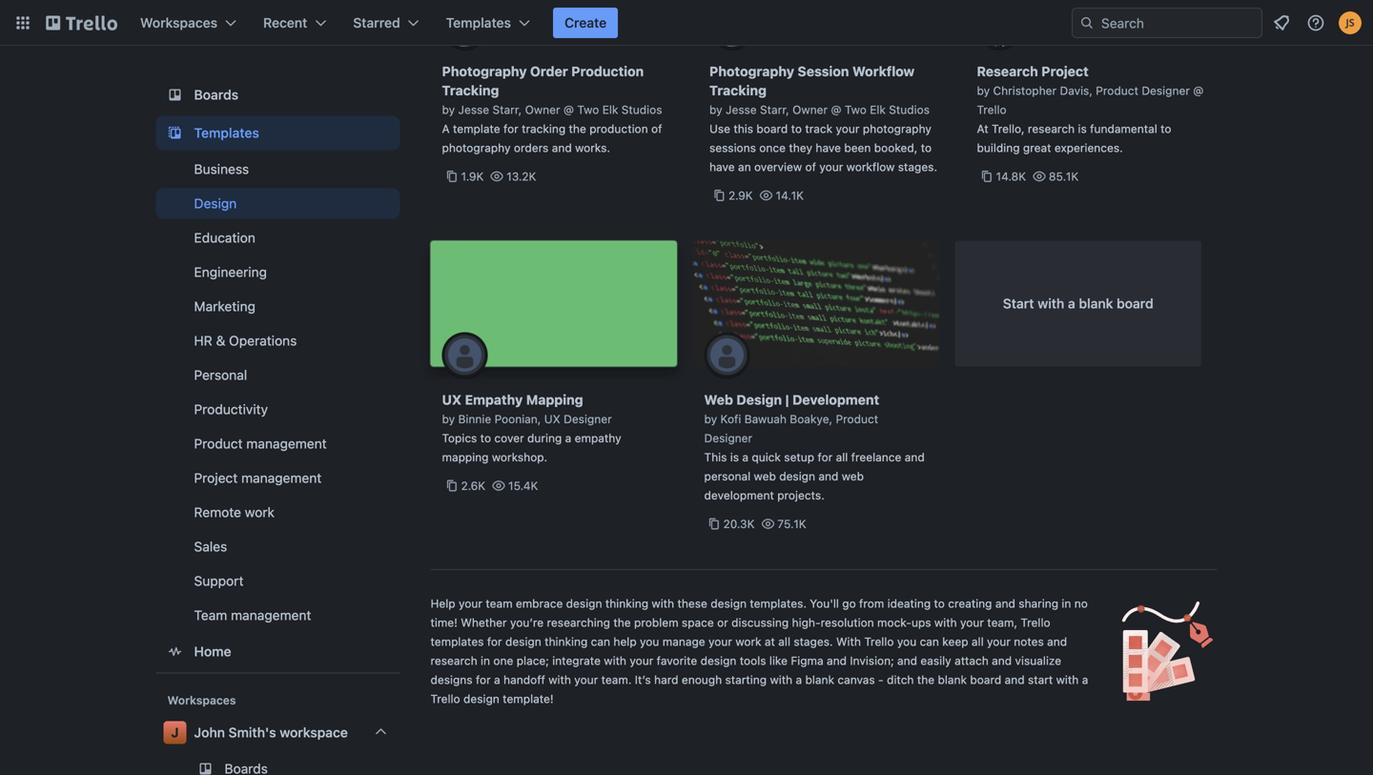 Task type: describe. For each thing, give the bounding box(es) containing it.
0 horizontal spatial project
[[194, 470, 238, 486]]

easily
[[921, 654, 951, 668]]

1 web from the left
[[754, 470, 776, 483]]

photography order production tracking by jesse starr, owner @ two elk studios a template for tracking the production of photography orders and works.
[[442, 63, 662, 154]]

trello inside research project by christopher davis, product designer @ trello at trello, research is fundamental to building great experiences.
[[977, 103, 1007, 116]]

to right booked,
[[921, 141, 932, 154]]

they
[[789, 141, 813, 154]]

personal
[[704, 470, 751, 483]]

75.1k
[[777, 517, 806, 531]]

enough
[[682, 673, 722, 687]]

experiences.
[[1055, 141, 1123, 154]]

photography for photography order production tracking
[[442, 63, 527, 79]]

tracking for photography order production tracking
[[442, 82, 499, 98]]

of inside the photography session workflow tracking by jesse starr, owner @ two elk studios use this board to track your photography sessions once they have been booked, to have an overview of your workflow stages.
[[805, 160, 816, 174]]

1 horizontal spatial blank
[[938, 673, 967, 687]]

session
[[798, 63, 849, 79]]

starr, for order
[[493, 103, 522, 116]]

workflow
[[847, 160, 895, 174]]

elk for photography session workflow tracking
[[870, 103, 886, 116]]

2 horizontal spatial all
[[972, 635, 984, 648]]

overview
[[754, 160, 802, 174]]

your down integrate
[[574, 673, 598, 687]]

product inside research project by christopher davis, product designer @ trello at trello, research is fundamental to building great experiences.
[[1096, 84, 1139, 97]]

0 horizontal spatial product
[[194, 436, 243, 451]]

mapping
[[526, 392, 583, 408]]

hr
[[194, 333, 212, 348]]

use
[[710, 122, 730, 135]]

j
[[171, 725, 179, 740]]

research inside the help your team embrace design thinking with these design templates. you'll go from ideating to creating and sharing in no time! whether you're researching the problem space or discussing high-resolution mock-ups with your team, trello templates for design thinking can help you manage your work at all stages. with trello you can keep all your notes and research in one place; integrate with your favorite design tools like figma and invision; and easily attach and visualize designs for a handoff with your team. it's hard enough starting with a blank canvas - ditch the blank board and start with a trello design template!
[[431, 654, 477, 668]]

studios for photography session workflow tracking
[[889, 103, 930, 116]]

your up been
[[836, 122, 860, 135]]

one
[[493, 654, 513, 668]]

designs
[[431, 673, 473, 687]]

design icon image
[[1094, 602, 1217, 701]]

photography inside the photography session workflow tracking by jesse starr, owner @ two elk studios use this board to track your photography sessions once they have been booked, to have an overview of your workflow stages.
[[863, 122, 932, 135]]

sharing
[[1019, 597, 1059, 610]]

by for web design | development
[[704, 412, 717, 426]]

0 vertical spatial in
[[1062, 597, 1071, 610]]

board image
[[164, 83, 186, 106]]

team.
[[601, 673, 632, 687]]

studios for photography order production tracking
[[622, 103, 662, 116]]

0 vertical spatial design
[[194, 195, 237, 211]]

support
[[194, 573, 244, 589]]

embrace
[[516, 597, 563, 610]]

design inside web design | development by kofi bawuah boakye, product designer this is a quick setup for all freelance and personal web design and web development projects.
[[779, 470, 815, 483]]

personal
[[194, 367, 247, 383]]

blank inside start with a blank board button
[[1079, 296, 1113, 311]]

business link
[[156, 154, 400, 184]]

open information menu image
[[1306, 13, 1326, 32]]

photography session workflow tracking by jesse starr, owner @ two elk studios use this board to track your photography sessions once they have been booked, to have an overview of your workflow stages.
[[710, 63, 937, 174]]

kofi bawuah boakye, product designer image
[[704, 332, 750, 378]]

1 horizontal spatial have
[[816, 141, 841, 154]]

this
[[704, 451, 727, 464]]

your left the workflow at the right
[[820, 160, 843, 174]]

designer inside web design | development by kofi bawuah boakye, product designer this is a quick setup for all freelance and personal web design and web development projects.
[[704, 432, 752, 445]]

team,
[[987, 616, 1018, 629]]

problem
[[634, 616, 679, 629]]

of inside photography order production tracking by jesse starr, owner @ two elk studios a template for tracking the production of photography orders and works.
[[651, 122, 662, 135]]

order
[[530, 63, 568, 79]]

is inside research project by christopher davis, product designer @ trello at trello, research is fundamental to building great experiences.
[[1078, 122, 1087, 135]]

1 can from the left
[[591, 635, 610, 648]]

projects.
[[777, 489, 825, 502]]

to up they
[[791, 122, 802, 135]]

at
[[977, 122, 989, 135]]

from
[[859, 597, 884, 610]]

during
[[527, 432, 562, 445]]

invision;
[[850, 654, 894, 668]]

two for workflow
[[845, 103, 867, 116]]

workflow
[[853, 63, 915, 79]]

0 horizontal spatial templates
[[194, 125, 259, 140]]

home
[[194, 644, 231, 659]]

all inside web design | development by kofi bawuah boakye, product designer this is a quick setup for all freelance and personal web design and web development projects.
[[836, 451, 848, 464]]

|
[[785, 392, 789, 408]]

14.8k
[[996, 170, 1026, 183]]

tracking for photography session workflow tracking
[[710, 82, 767, 98]]

primary element
[[0, 0, 1373, 46]]

1 vertical spatial thinking
[[545, 635, 588, 648]]

owner for order
[[525, 103, 560, 116]]

elk for photography order production tracking
[[602, 103, 618, 116]]

85.1k
[[1049, 170, 1079, 183]]

handoff
[[504, 673, 545, 687]]

high-
[[792, 616, 821, 629]]

your down creating
[[960, 616, 984, 629]]

@ for photography session workflow tracking
[[831, 103, 842, 116]]

-
[[878, 673, 884, 687]]

an
[[738, 160, 751, 174]]

fundamental
[[1090, 122, 1157, 135]]

1 you from the left
[[640, 635, 659, 648]]

home link
[[156, 634, 400, 669]]

production
[[590, 122, 648, 135]]

jesse for photography order production tracking
[[458, 103, 489, 116]]

boards link
[[156, 78, 400, 112]]

team
[[194, 607, 227, 623]]

poonian,
[[495, 412, 541, 426]]

it's
[[635, 673, 651, 687]]

Search field
[[1095, 9, 1262, 37]]

track
[[805, 122, 833, 135]]

workshop.
[[492, 451, 547, 464]]

start with a blank board button
[[955, 241, 1202, 367]]

john smith's workspace
[[194, 725, 348, 740]]

your up "it's"
[[630, 654, 654, 668]]

a
[[442, 122, 450, 135]]

0 horizontal spatial blank
[[805, 673, 834, 687]]

integrate
[[552, 654, 601, 668]]

owner for session
[[793, 103, 828, 116]]

quick
[[752, 451, 781, 464]]

for inside web design | development by kofi bawuah boakye, product designer this is a quick setup for all freelance and personal web design and web development projects.
[[818, 451, 833, 464]]

marketing link
[[156, 291, 400, 322]]

christopher
[[993, 84, 1057, 97]]

at
[[765, 635, 775, 648]]

templates inside dropdown button
[[446, 15, 511, 31]]

davis,
[[1060, 84, 1093, 97]]

trello up invision;
[[864, 635, 894, 648]]

to inside ux empathy mapping by binnie poonian, ux designer topics to cover during a empathy mapping workshop.
[[480, 432, 491, 445]]

education link
[[156, 222, 400, 253]]

mapping
[[442, 451, 489, 464]]

13.2k
[[507, 170, 536, 183]]

by for photography session workflow tracking
[[710, 103, 723, 116]]

by inside research project by christopher davis, product designer @ trello at trello, research is fundamental to building great experiences.
[[977, 84, 990, 97]]

home image
[[164, 640, 186, 663]]

productivity link
[[156, 394, 400, 425]]

design down you're
[[505, 635, 541, 648]]

starred
[[353, 15, 400, 31]]

and right freelance at the right bottom of the page
[[905, 451, 925, 464]]

designer inside ux empathy mapping by binnie poonian, ux designer topics to cover during a empathy mapping workshop.
[[564, 412, 612, 426]]

research inside research project by christopher davis, product designer @ trello at trello, research is fundamental to building great experiences.
[[1028, 122, 1075, 135]]

building
[[977, 141, 1020, 154]]

creating
[[948, 597, 992, 610]]

canvas
[[838, 673, 875, 687]]

14.1k
[[776, 189, 804, 202]]

workspace
[[280, 725, 348, 740]]

20.3k
[[723, 517, 755, 531]]

starting
[[725, 673, 767, 687]]

ux empathy mapping by binnie poonian, ux designer topics to cover during a empathy mapping workshop.
[[442, 392, 621, 464]]

binnie poonian, ux designer image
[[442, 332, 488, 378]]

or
[[717, 616, 728, 629]]

sales
[[194, 539, 227, 554]]

and left start
[[1005, 673, 1025, 687]]



Task type: locate. For each thing, give the bounding box(es) containing it.
christopher davis, product designer @ trello image
[[977, 4, 1206, 51]]

&
[[216, 333, 225, 348]]

2 horizontal spatial blank
[[1079, 296, 1113, 311]]

hr & operations
[[194, 333, 297, 348]]

elk inside the photography session workflow tracking by jesse starr, owner @ two elk studios use this board to track your photography sessions once they have been booked, to have an overview of your workflow stages.
[[870, 103, 886, 116]]

0 vertical spatial is
[[1078, 122, 1087, 135]]

0 vertical spatial of
[[651, 122, 662, 135]]

project up remote
[[194, 470, 238, 486]]

0 horizontal spatial @
[[564, 103, 574, 116]]

create button
[[553, 8, 618, 38]]

template board image
[[164, 121, 186, 144]]

ux down mapping
[[544, 412, 560, 426]]

for right setup
[[818, 451, 833, 464]]

education
[[194, 230, 255, 245]]

0 horizontal spatial ux
[[442, 392, 462, 408]]

kofi
[[720, 412, 741, 426]]

1 horizontal spatial studios
[[889, 103, 930, 116]]

0 vertical spatial research
[[1028, 122, 1075, 135]]

0 horizontal spatial tracking
[[442, 82, 499, 98]]

workspaces inside workspaces dropdown button
[[140, 15, 217, 31]]

space
[[682, 616, 714, 629]]

your down or
[[709, 635, 732, 648]]

the inside photography order production tracking by jesse starr, owner @ two elk studios a template for tracking the production of photography orders and works.
[[569, 122, 586, 135]]

templates.
[[750, 597, 807, 610]]

and up projects.
[[819, 470, 839, 483]]

1 horizontal spatial thinking
[[605, 597, 649, 610]]

is up 'experiences.'
[[1078, 122, 1087, 135]]

0 vertical spatial work
[[245, 504, 275, 520]]

sessions
[[710, 141, 756, 154]]

workspaces button
[[129, 8, 248, 38]]

2 studios from the left
[[889, 103, 930, 116]]

work down project management
[[245, 504, 275, 520]]

1 horizontal spatial work
[[736, 635, 762, 648]]

0 horizontal spatial board
[[757, 122, 788, 135]]

by down research
[[977, 84, 990, 97]]

0 horizontal spatial jesse
[[458, 103, 489, 116]]

team
[[486, 597, 513, 610]]

john smith (johnsmith38824343) image
[[1339, 11, 1362, 34]]

product
[[1096, 84, 1139, 97], [836, 412, 878, 426], [194, 436, 243, 451]]

to inside research project by christopher davis, product designer @ trello at trello, research is fundamental to building great experiences.
[[1161, 122, 1172, 135]]

and up ditch
[[897, 654, 917, 668]]

0 horizontal spatial studios
[[622, 103, 662, 116]]

by up a
[[442, 103, 455, 116]]

for inside photography order production tracking by jesse starr, owner @ two elk studios a template for tracking the production of photography orders and works.
[[504, 122, 519, 135]]

1 jesse from the left
[[458, 103, 489, 116]]

start with a blank board
[[1003, 296, 1154, 311]]

help
[[431, 597, 455, 610]]

help
[[614, 635, 637, 648]]

by inside photography order production tracking by jesse starr, owner @ two elk studios a template for tracking the production of photography orders and works.
[[442, 103, 455, 116]]

recent button
[[252, 8, 338, 38]]

setup
[[784, 451, 815, 464]]

management for project management
[[241, 470, 322, 486]]

research up designs
[[431, 654, 477, 668]]

to inside the help your team embrace design thinking with these design templates. you'll go from ideating to creating and sharing in no time! whether you're researching the problem space or discussing high-resolution mock-ups with your team, trello templates for design thinking can help you manage your work at all stages. with trello you can keep all your notes and research in one place; integrate with your favorite design tools like figma and invision; and easily attach and visualize designs for a handoff with your team. it's hard enough starting with a blank canvas - ditch the blank board and start with a trello design template!
[[934, 597, 945, 610]]

elk inside photography order production tracking by jesse starr, owner @ two elk studios a template for tracking the production of photography orders and works.
[[602, 103, 618, 116]]

with inside button
[[1038, 296, 1065, 311]]

1 photography from the left
[[442, 63, 527, 79]]

for up one
[[487, 635, 502, 648]]

workspaces up board icon
[[140, 15, 217, 31]]

web down quick
[[754, 470, 776, 483]]

web
[[754, 470, 776, 483], [842, 470, 864, 483]]

0 horizontal spatial two
[[577, 103, 599, 116]]

product down productivity
[[194, 436, 243, 451]]

0 horizontal spatial in
[[481, 654, 490, 668]]

work up 'tools'
[[736, 635, 762, 648]]

studios inside the photography session workflow tracking by jesse starr, owner @ two elk studios use this board to track your photography sessions once they have been booked, to have an overview of your workflow stages.
[[889, 103, 930, 116]]

photography down template
[[442, 141, 511, 154]]

development
[[793, 392, 879, 408]]

two inside photography order production tracking by jesse starr, owner @ two elk studios a template for tracking the production of photography orders and works.
[[577, 103, 599, 116]]

0 horizontal spatial is
[[730, 451, 739, 464]]

figma
[[791, 654, 824, 668]]

1 horizontal spatial in
[[1062, 597, 1071, 610]]

2 can from the left
[[920, 635, 939, 648]]

1 elk from the left
[[602, 103, 618, 116]]

1.9k
[[461, 170, 484, 183]]

studios inside photography order production tracking by jesse starr, owner @ two elk studios a template for tracking the production of photography orders and works.
[[622, 103, 662, 116]]

2 photography from the left
[[710, 63, 794, 79]]

0 horizontal spatial thinking
[[545, 635, 588, 648]]

1 vertical spatial workspaces
[[167, 694, 236, 707]]

keep
[[942, 635, 968, 648]]

team management link
[[156, 600, 400, 631]]

photography inside the photography session workflow tracking by jesse starr, owner @ two elk studios use this board to track your photography sessions once they have been booked, to have an overview of your workflow stages.
[[710, 63, 794, 79]]

1 jesse starr, owner @ two elk studios image from the left
[[442, 4, 671, 51]]

1 vertical spatial work
[[736, 635, 762, 648]]

research
[[977, 63, 1038, 79]]

elk up production
[[602, 103, 618, 116]]

0 horizontal spatial of
[[651, 122, 662, 135]]

2 vertical spatial product
[[194, 436, 243, 451]]

0 horizontal spatial designer
[[564, 412, 612, 426]]

development
[[704, 489, 774, 502]]

starr, inside photography order production tracking by jesse starr, owner @ two elk studios a template for tracking the production of photography orders and works.
[[493, 103, 522, 116]]

designer up fundamental
[[1142, 84, 1190, 97]]

by
[[977, 84, 990, 97], [442, 103, 455, 116], [710, 103, 723, 116], [442, 412, 455, 426], [704, 412, 717, 426]]

designer up empathy on the left
[[564, 412, 612, 426]]

you'll
[[810, 597, 839, 610]]

all left freelance at the right bottom of the page
[[836, 451, 848, 464]]

two up production
[[577, 103, 599, 116]]

management down productivity link at left
[[246, 436, 327, 451]]

design up researching at bottom
[[566, 597, 602, 610]]

jesse
[[458, 103, 489, 116], [726, 103, 757, 116]]

starr, up template
[[493, 103, 522, 116]]

0 vertical spatial project
[[1042, 63, 1089, 79]]

0 vertical spatial product
[[1096, 84, 1139, 97]]

blank down easily on the right
[[938, 673, 967, 687]]

product management link
[[156, 428, 400, 459]]

is
[[1078, 122, 1087, 135], [730, 451, 739, 464]]

photography inside photography order production tracking by jesse starr, owner @ two elk studios a template for tracking the production of photography orders and works.
[[442, 63, 527, 79]]

john
[[194, 725, 225, 740]]

project management
[[194, 470, 322, 486]]

0 horizontal spatial you
[[640, 635, 659, 648]]

stages. inside the photography session workflow tracking by jesse starr, owner @ two elk studios use this board to track your photography sessions once they have been booked, to have an overview of your workflow stages.
[[898, 160, 937, 174]]

2 two from the left
[[845, 103, 867, 116]]

for
[[504, 122, 519, 135], [818, 451, 833, 464], [487, 635, 502, 648], [476, 673, 491, 687]]

to right fundamental
[[1161, 122, 1172, 135]]

attach
[[955, 654, 989, 668]]

0 notifications image
[[1270, 11, 1293, 34]]

1 vertical spatial is
[[730, 451, 739, 464]]

studios up production
[[622, 103, 662, 116]]

jesse starr, owner @ two elk studios image for session
[[710, 4, 938, 51]]

1 two from the left
[[577, 103, 599, 116]]

trello up at
[[977, 103, 1007, 116]]

product down development
[[836, 412, 878, 426]]

project inside research project by christopher davis, product designer @ trello at trello, research is fundamental to building great experiences.
[[1042, 63, 1089, 79]]

a inside button
[[1068, 296, 1075, 311]]

0 vertical spatial board
[[757, 122, 788, 135]]

@ inside photography order production tracking by jesse starr, owner @ two elk studios a template for tracking the production of photography orders and works.
[[564, 103, 574, 116]]

you down mock-
[[897, 635, 917, 648]]

1 horizontal spatial templates
[[446, 15, 511, 31]]

recent
[[263, 15, 307, 31]]

all right the 'at'
[[778, 635, 791, 648]]

design up bawuah
[[737, 392, 782, 408]]

1 horizontal spatial can
[[920, 635, 939, 648]]

web down freelance at the right bottom of the page
[[842, 470, 864, 483]]

1 vertical spatial photography
[[442, 141, 511, 154]]

by up use
[[710, 103, 723, 116]]

1 horizontal spatial of
[[805, 160, 816, 174]]

of right production
[[651, 122, 662, 135]]

the up works.
[[569, 122, 586, 135]]

2 you from the left
[[897, 635, 917, 648]]

and right attach
[[992, 654, 1012, 668]]

board inside the help your team embrace design thinking with these design templates. you'll go from ideating to creating and sharing in no time! whether you're researching the problem space or discussing high-resolution mock-ups with your team, trello templates for design thinking can help you manage your work at all stages. with trello you can keep all your notes and research in one place; integrate with your favorite design tools like figma and invision; and easily attach and visualize designs for a handoff with your team. it's hard enough starting with a blank canvas - ditch the blank board and start with a trello design template!
[[970, 673, 1002, 687]]

product inside web design | development by kofi bawuah boakye, product designer this is a quick setup for all freelance and personal web design and web development projects.
[[836, 412, 878, 426]]

and down with
[[827, 654, 847, 668]]

your
[[836, 122, 860, 135], [820, 160, 843, 174], [459, 597, 482, 610], [960, 616, 984, 629], [709, 635, 732, 648], [987, 635, 1011, 648], [630, 654, 654, 668], [574, 673, 598, 687]]

0 vertical spatial photography
[[863, 122, 932, 135]]

with
[[1038, 296, 1065, 311], [652, 597, 674, 610], [935, 616, 957, 629], [604, 654, 627, 668], [549, 673, 571, 687], [770, 673, 793, 687], [1056, 673, 1079, 687]]

management for team management
[[231, 607, 311, 623]]

templates
[[446, 15, 511, 31], [194, 125, 259, 140]]

web
[[704, 392, 733, 408]]

by inside the photography session workflow tracking by jesse starr, owner @ two elk studios use this board to track your photography sessions once they have been booked, to have an overview of your workflow stages.
[[710, 103, 723, 116]]

@ inside research project by christopher davis, product designer @ trello at trello, research is fundamental to building great experiences.
[[1193, 84, 1204, 97]]

topics
[[442, 432, 477, 445]]

2 horizontal spatial @
[[1193, 84, 1204, 97]]

discussing
[[732, 616, 789, 629]]

research project by christopher davis, product designer @ trello at trello, research is fundamental to building great experiences.
[[977, 63, 1204, 154]]

a inside ux empathy mapping by binnie poonian, ux designer topics to cover during a empathy mapping workshop.
[[565, 432, 572, 445]]

for up orders
[[504, 122, 519, 135]]

a inside web design | development by kofi bawuah boakye, product designer this is a quick setup for all freelance and personal web design and web development projects.
[[742, 451, 749, 464]]

work
[[245, 504, 275, 520], [736, 635, 762, 648]]

two for production
[[577, 103, 599, 116]]

and up visualize
[[1047, 635, 1067, 648]]

design down designs
[[463, 692, 500, 706]]

personal link
[[156, 360, 400, 390]]

your down team,
[[987, 635, 1011, 648]]

design up enough
[[701, 654, 737, 668]]

1 vertical spatial designer
[[564, 412, 612, 426]]

1 horizontal spatial stages.
[[898, 160, 937, 174]]

1 horizontal spatial designer
[[704, 432, 752, 445]]

1 owner from the left
[[525, 103, 560, 116]]

starr, up once
[[760, 103, 789, 116]]

design inside web design | development by kofi bawuah boakye, product designer this is a quick setup for all freelance and personal web design and web development projects.
[[737, 392, 782, 408]]

0 vertical spatial ux
[[442, 392, 462, 408]]

2 vertical spatial board
[[970, 673, 1002, 687]]

place;
[[517, 654, 549, 668]]

1 horizontal spatial @
[[831, 103, 842, 116]]

empathy
[[465, 392, 523, 408]]

0 horizontal spatial web
[[754, 470, 776, 483]]

and inside photography order production tracking by jesse starr, owner @ two elk studios a template for tracking the production of photography orders and works.
[[552, 141, 572, 154]]

0 horizontal spatial the
[[569, 122, 586, 135]]

elk down workflow
[[870, 103, 886, 116]]

1 horizontal spatial tracking
[[710, 82, 767, 98]]

work inside the help your team embrace design thinking with these design templates. you'll go from ideating to creating and sharing in no time! whether you're researching the problem space or discussing high-resolution mock-ups with your team, trello templates for design thinking can help you manage your work at all stages. with trello you can keep all your notes and research in one place; integrate with your favorite design tools like figma and invision; and easily attach and visualize designs for a handoff with your team. it's hard enough starting with a blank canvas - ditch the blank board and start with a trello design template!
[[736, 635, 762, 648]]

2 owner from the left
[[793, 103, 828, 116]]

thinking up the problem
[[605, 597, 649, 610]]

1 vertical spatial stages.
[[794, 635, 833, 648]]

1 vertical spatial product
[[836, 412, 878, 426]]

jesse inside the photography session workflow tracking by jesse starr, owner @ two elk studios use this board to track your photography sessions once they have been booked, to have an overview of your workflow stages.
[[726, 103, 757, 116]]

1 horizontal spatial jesse
[[726, 103, 757, 116]]

0 horizontal spatial can
[[591, 635, 610, 648]]

1 vertical spatial of
[[805, 160, 816, 174]]

management for product management
[[246, 436, 327, 451]]

project up davis,
[[1042, 63, 1089, 79]]

two up been
[[845, 103, 867, 116]]

by up topics
[[442, 412, 455, 426]]

0 horizontal spatial elk
[[602, 103, 618, 116]]

and up team,
[[995, 597, 1015, 610]]

trello,
[[992, 122, 1025, 135]]

0 vertical spatial thinking
[[605, 597, 649, 610]]

trello down designs
[[431, 692, 460, 706]]

1 starr, from the left
[[493, 103, 522, 116]]

this
[[734, 122, 753, 135]]

jesse inside photography order production tracking by jesse starr, owner @ two elk studios a template for tracking the production of photography orders and works.
[[458, 103, 489, 116]]

two inside the photography session workflow tracking by jesse starr, owner @ two elk studios use this board to track your photography sessions once they have been booked, to have an overview of your workflow stages.
[[845, 103, 867, 116]]

1 horizontal spatial you
[[897, 635, 917, 648]]

templates right starred dropdown button
[[446, 15, 511, 31]]

1 vertical spatial ux
[[544, 412, 560, 426]]

starr, for session
[[760, 103, 789, 116]]

empathy
[[575, 432, 621, 445]]

0 horizontal spatial starr,
[[493, 103, 522, 116]]

you down the problem
[[640, 635, 659, 648]]

tracking inside the photography session workflow tracking by jesse starr, owner @ two elk studios use this board to track your photography sessions once they have been booked, to have an overview of your workflow stages.
[[710, 82, 767, 98]]

remote
[[194, 504, 241, 520]]

photography for photography session workflow tracking
[[710, 63, 794, 79]]

by left kofi
[[704, 412, 717, 426]]

stages. inside the help your team embrace design thinking with these design templates. you'll go from ideating to creating and sharing in no time! whether you're researching the problem space or discussing high-resolution mock-ups with your team, trello templates for design thinking can help you manage your work at all stages. with trello you can keep all your notes and research in one place; integrate with your favorite design tools like figma and invision; and easily attach and visualize designs for a handoff with your team. it's hard enough starting with a blank canvas - ditch the blank board and start with a trello design template!
[[794, 635, 833, 648]]

@ down search field
[[1193, 84, 1204, 97]]

2 vertical spatial management
[[231, 607, 311, 623]]

starr, inside the photography session workflow tracking by jesse starr, owner @ two elk studios use this board to track your photography sessions once they have been booked, to have an overview of your workflow stages.
[[760, 103, 789, 116]]

thinking up integrate
[[545, 635, 588, 648]]

owner inside the photography session workflow tracking by jesse starr, owner @ two elk studios use this board to track your photography sessions once they have been booked, to have an overview of your workflow stages.
[[793, 103, 828, 116]]

create
[[565, 15, 607, 31]]

you're
[[510, 616, 544, 629]]

templates up business
[[194, 125, 259, 140]]

1 horizontal spatial elk
[[870, 103, 886, 116]]

designer down kofi
[[704, 432, 752, 445]]

1 horizontal spatial ux
[[544, 412, 560, 426]]

2 horizontal spatial designer
[[1142, 84, 1190, 97]]

1 horizontal spatial two
[[845, 103, 867, 116]]

stages. up figma
[[794, 635, 833, 648]]

1 studios from the left
[[622, 103, 662, 116]]

to down binnie
[[480, 432, 491, 445]]

can left the help
[[591, 635, 610, 648]]

the
[[569, 122, 586, 135], [614, 616, 631, 629], [917, 673, 935, 687]]

search image
[[1080, 15, 1095, 31]]

@ up tracking
[[564, 103, 574, 116]]

is right this
[[730, 451, 739, 464]]

start
[[1028, 673, 1053, 687]]

1 vertical spatial in
[[481, 654, 490, 668]]

1 horizontal spatial design
[[737, 392, 782, 408]]

jesse up template
[[458, 103, 489, 116]]

have down track in the right of the page
[[816, 141, 841, 154]]

owner
[[525, 103, 560, 116], [793, 103, 828, 116]]

0 horizontal spatial stages.
[[794, 635, 833, 648]]

jesse starr, owner @ two elk studios image up session
[[710, 4, 938, 51]]

1 horizontal spatial jesse starr, owner @ two elk studios image
[[710, 4, 938, 51]]

have down sessions
[[710, 160, 735, 174]]

once
[[759, 141, 786, 154]]

by for photography order production tracking
[[442, 103, 455, 116]]

management down 'product management' link
[[241, 470, 322, 486]]

management down support link
[[231, 607, 311, 623]]

by inside web design | development by kofi bawuah boakye, product designer this is a quick setup for all freelance and personal web design and web development projects.
[[704, 412, 717, 426]]

designer inside research project by christopher davis, product designer @ trello at trello, research is fundamental to building great experiences.
[[1142, 84, 1190, 97]]

studios up booked,
[[889, 103, 930, 116]]

support link
[[156, 566, 400, 596]]

by inside ux empathy mapping by binnie poonian, ux designer topics to cover during a empathy mapping workshop.
[[442, 412, 455, 426]]

1 horizontal spatial starr,
[[760, 103, 789, 116]]

2 jesse starr, owner @ two elk studios image from the left
[[710, 4, 938, 51]]

0 vertical spatial templates
[[446, 15, 511, 31]]

back to home image
[[46, 8, 117, 38]]

1 horizontal spatial all
[[836, 451, 848, 464]]

@ inside the photography session workflow tracking by jesse starr, owner @ two elk studios use this board to track your photography sessions once they have been booked, to have an overview of your workflow stages.
[[831, 103, 842, 116]]

tools
[[740, 654, 766, 668]]

0 horizontal spatial research
[[431, 654, 477, 668]]

your up whether at the left bottom of page
[[459, 597, 482, 610]]

resolution
[[821, 616, 874, 629]]

1 horizontal spatial photography
[[863, 122, 932, 135]]

2 tracking from the left
[[710, 82, 767, 98]]

the down easily on the right
[[917, 673, 935, 687]]

1 vertical spatial project
[[194, 470, 238, 486]]

@ up track in the right of the page
[[831, 103, 842, 116]]

tracking up this
[[710, 82, 767, 98]]

project management link
[[156, 463, 400, 493]]

2.6k
[[461, 479, 486, 493]]

1 horizontal spatial the
[[614, 616, 631, 629]]

0 horizontal spatial photography
[[442, 63, 527, 79]]

0 horizontal spatial design
[[194, 195, 237, 211]]

ux up binnie
[[442, 392, 462, 408]]

is inside web design | development by kofi bawuah boakye, product designer this is a quick setup for all freelance and personal web design and web development projects.
[[730, 451, 739, 464]]

1 vertical spatial the
[[614, 616, 631, 629]]

photography down templates dropdown button
[[442, 63, 527, 79]]

hard
[[654, 673, 678, 687]]

1 horizontal spatial owner
[[793, 103, 828, 116]]

0 vertical spatial designer
[[1142, 84, 1190, 97]]

@ for photography order production tracking
[[564, 103, 574, 116]]

@
[[1193, 84, 1204, 97], [564, 103, 574, 116], [831, 103, 842, 116]]

freelance
[[851, 451, 902, 464]]

design down business
[[194, 195, 237, 211]]

0 horizontal spatial have
[[710, 160, 735, 174]]

0 vertical spatial stages.
[[898, 160, 937, 174]]

and down tracking
[[552, 141, 572, 154]]

2 jesse from the left
[[726, 103, 757, 116]]

jesse starr, owner @ two elk studios image for order
[[442, 4, 671, 51]]

studios
[[622, 103, 662, 116], [889, 103, 930, 116]]

have
[[816, 141, 841, 154], [710, 160, 735, 174]]

0 vertical spatial workspaces
[[140, 15, 217, 31]]

blank down figma
[[805, 673, 834, 687]]

owner inside photography order production tracking by jesse starr, owner @ two elk studios a template for tracking the production of photography orders and works.
[[525, 103, 560, 116]]

jesse starr, owner @ two elk studios image up the order
[[442, 4, 671, 51]]

board inside button
[[1117, 296, 1154, 311]]

0 horizontal spatial work
[[245, 504, 275, 520]]

of down they
[[805, 160, 816, 174]]

sales link
[[156, 531, 400, 562]]

in left one
[[481, 654, 490, 668]]

0 vertical spatial management
[[246, 436, 327, 451]]

0 horizontal spatial all
[[778, 635, 791, 648]]

researching
[[547, 616, 610, 629]]

2 starr, from the left
[[760, 103, 789, 116]]

design down setup
[[779, 470, 815, 483]]

2 web from the left
[[842, 470, 864, 483]]

production
[[571, 63, 644, 79]]

no
[[1075, 597, 1088, 610]]

0 vertical spatial the
[[569, 122, 586, 135]]

design up or
[[711, 597, 747, 610]]

owner up tracking
[[525, 103, 560, 116]]

in left no
[[1062, 597, 1071, 610]]

1 horizontal spatial product
[[836, 412, 878, 426]]

mock-
[[877, 616, 912, 629]]

to
[[791, 122, 802, 135], [1161, 122, 1172, 135], [921, 141, 932, 154], [480, 432, 491, 445], [934, 597, 945, 610]]

1 vertical spatial templates
[[194, 125, 259, 140]]

trello down sharing
[[1021, 616, 1051, 629]]

jesse starr, owner @ two elk studios image
[[442, 4, 671, 51], [710, 4, 938, 51]]

tracking inside photography order production tracking by jesse starr, owner @ two elk studios a template for tracking the production of photography orders and works.
[[442, 82, 499, 98]]

for right designs
[[476, 673, 491, 687]]

board inside the photography session workflow tracking by jesse starr, owner @ two elk studios use this board to track your photography sessions once they have been booked, to have an overview of your workflow stages.
[[757, 122, 788, 135]]

whether
[[461, 616, 507, 629]]

1 horizontal spatial research
[[1028, 122, 1075, 135]]

photography inside photography order production tracking by jesse starr, owner @ two elk studios a template for tracking the production of photography orders and works.
[[442, 141, 511, 154]]

to right ideating
[[934, 597, 945, 610]]

jesse for photography session workflow tracking
[[726, 103, 757, 116]]

2 horizontal spatial the
[[917, 673, 935, 687]]

2 elk from the left
[[870, 103, 886, 116]]

tracking
[[522, 122, 566, 135]]

1 vertical spatial design
[[737, 392, 782, 408]]

0 horizontal spatial jesse starr, owner @ two elk studios image
[[442, 4, 671, 51]]

2 vertical spatial the
[[917, 673, 935, 687]]

hr & operations link
[[156, 325, 400, 356]]

booked,
[[874, 141, 918, 154]]

1 tracking from the left
[[442, 82, 499, 98]]

photography up this
[[710, 63, 794, 79]]

research up 'great'
[[1028, 122, 1075, 135]]

1 vertical spatial management
[[241, 470, 322, 486]]



Task type: vqa. For each thing, say whether or not it's contained in the screenshot.


